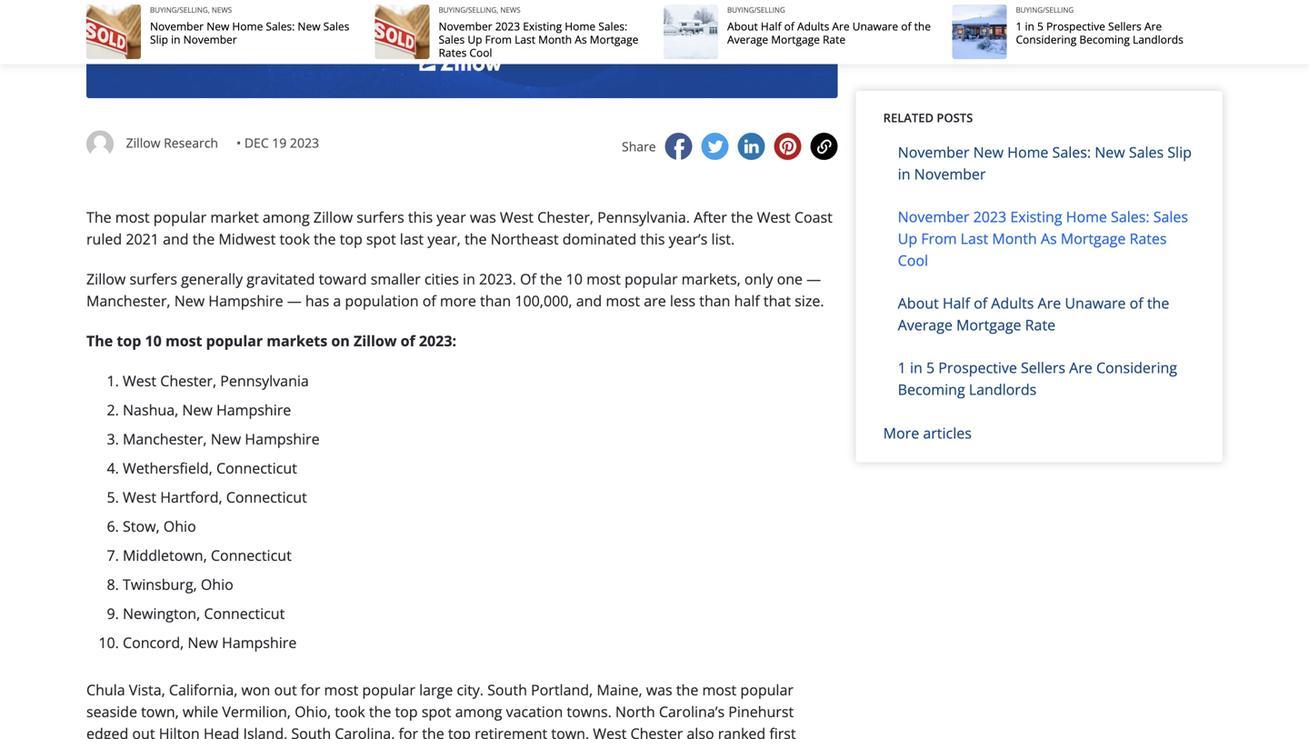 Task type: vqa. For each thing, say whether or not it's contained in the screenshot.
main navigation
no



Task type: describe. For each thing, give the bounding box(es) containing it.
hampshire for manchester, new hampshire
[[245, 429, 320, 449]]

year
[[437, 207, 466, 227]]

•
[[236, 134, 241, 151]]

1 vertical spatial south
[[291, 724, 331, 739]]

0 horizontal spatial november new home sales: new sales slip in november link
[[150, 19, 350, 47]]

5 inside the buying/selling 1 in 5 prospective sellers are considering becoming landlords
[[1038, 19, 1044, 34]]

news for new
[[212, 5, 232, 15]]

0 horizontal spatial november 2023 existing home sales: sales up from last month as mortgage rates cool link
[[439, 19, 639, 60]]

landlords inside 1 in 5 prospective sellers are considering becoming landlords
[[969, 380, 1037, 399]]

zillow right on
[[354, 331, 397, 351]]

sales inside november 2023 existing home sales: sales up from last month as mortgage rates cool
[[1154, 207, 1189, 226]]

half inside about half of adults are unaware of the average mortgage rate
[[943, 293, 971, 313]]

market
[[210, 207, 259, 227]]

adults inside about half of adults are unaware of the average mortgage rate
[[992, 293, 1035, 313]]

was inside chula vista, california, won out for most popular large city. south portland, maine, was the most popular seaside town, while vermilion, ohio, took the top spot among vacation towns. north carolina's pinehurst edged out hilton head island, south carolina, for the top retirement town. west chester also ranked fir
[[647, 680, 673, 700]]

, for 2023
[[497, 5, 499, 15]]

19
[[272, 134, 287, 151]]

slip inside november new home sales: new sales slip in november
[[1168, 142, 1192, 162]]

was inside the most popular market among zillow surfers this year was west chester, pennsylvania. after the west coast ruled 2021 and the midwest took the top spot last year, the northeast dominated this year's list.
[[470, 207, 496, 227]]

rate inside about half of adults are unaware of the average mortgage rate
[[1026, 315, 1056, 335]]

buying/selling inside the buying/selling 1 in 5 prospective sellers are considering becoming landlords
[[1016, 5, 1074, 15]]

zillow left research
[[126, 134, 161, 151]]

4 buying/selling link from the left
[[1016, 5, 1074, 15]]

pennsylvania
[[220, 371, 309, 391]]

5 inside 1 in 5 prospective sellers are considering becoming landlords
[[927, 358, 935, 377]]

only
[[745, 269, 774, 289]]

generally
[[181, 269, 243, 289]]

ohio,
[[295, 702, 331, 722]]

after
[[694, 207, 727, 227]]

hampshire for concord, new hampshire
[[222, 633, 297, 653]]

nashua,
[[123, 400, 178, 420]]

twinsburg, ohio
[[123, 575, 234, 594]]

the for the most popular market among zillow surfers this year was west chester, pennsylvania. after the west coast ruled 2021 and the midwest took the top spot last year, the northeast dominated this year's list.
[[86, 207, 112, 227]]

island,
[[243, 724, 288, 739]]

the inside about half of adults are unaware of the average mortgage rate
[[1148, 293, 1170, 313]]

vista,
[[129, 680, 165, 700]]

chester, inside the most popular market among zillow surfers this year was west chester, pennsylvania. after the west coast ruled 2021 and the midwest took the top spot last year, the northeast dominated this year's list.
[[538, 207, 594, 227]]

maine,
[[597, 680, 643, 700]]

popular up pinehurst
[[741, 680, 794, 700]]

considering inside 1 in 5 prospective sellers are considering becoming landlords
[[1097, 358, 1178, 377]]

west hartford, connecticut
[[123, 488, 307, 507]]

sales: inside buying/selling , news november 2023 existing home sales: sales up from last month as mortgage rates cool
[[599, 19, 628, 34]]

10 inside zillow surfers generally gravitated toward smaller cities in 2023. of the 10 most popular markets, only one — manchester, new hampshire — has a population of more than 100,000, and most are less than half that size.
[[566, 269, 583, 289]]

northeast
[[491, 229, 559, 249]]

home inside november 2023 existing home sales: sales up from last month as mortgage rates cool
[[1067, 207, 1108, 226]]

slip inside buying/selling , news november new home sales: new sales slip in november
[[150, 32, 168, 47]]

and inside zillow surfers generally gravitated toward smaller cities in 2023. of the 10 most popular markets, only one — manchester, new hampshire — has a population of more than 100,000, and most are less than half that size.
[[576, 291, 602, 311]]

1 than from the left
[[480, 291, 511, 311]]

west chester, pennsylvania
[[123, 371, 309, 391]]

most up carolina's
[[703, 680, 737, 700]]

1 horizontal spatial this
[[641, 229, 665, 249]]

in inside the buying/selling 1 in 5 prospective sellers are considering becoming landlords
[[1026, 19, 1035, 34]]

0 vertical spatial —
[[807, 269, 821, 289]]

vacation
[[506, 702, 563, 722]]

news link for 2023
[[501, 5, 521, 15]]

from inside november 2023 existing home sales: sales up from last month as mortgage rates cool
[[922, 229, 957, 248]]

2 buying/selling link from the left
[[439, 5, 497, 15]]

newington, connecticut
[[123, 604, 285, 624]]

last
[[400, 229, 424, 249]]

2023 inside november 2023 existing home sales: sales up from last month as mortgage rates cool
[[974, 207, 1007, 226]]

surfers inside zillow surfers generally gravitated toward smaller cities in 2023. of the 10 most popular markets, only one — manchester, new hampshire — has a population of more than 100,000, and most are less than half that size.
[[130, 269, 177, 289]]

1 vertical spatial 2023
[[290, 134, 319, 151]]

buying/selling about half of adults are unaware of the average mortgage rate
[[728, 5, 931, 47]]

1 inside the buying/selling 1 in 5 prospective sellers are considering becoming landlords
[[1016, 19, 1023, 34]]

buying/selling 1 in 5 prospective sellers are considering becoming landlords
[[1016, 5, 1184, 47]]

rates inside buying/selling , news november 2023 existing home sales: sales up from last month as mortgage rates cool
[[439, 45, 467, 60]]

nashua, new hampshire
[[123, 400, 291, 420]]

stow,
[[123, 517, 160, 536]]

are
[[644, 291, 666, 311]]

among inside the most popular market among zillow surfers this year was west chester, pennsylvania. after the west coast ruled 2021 and the midwest took the top spot last year, the northeast dominated this year's list.
[[263, 207, 310, 227]]

november 2023 existing home sales: sales up from last month as mortgage rates cool
[[898, 207, 1189, 270]]

0 horizontal spatial for
[[301, 680, 320, 700]]

november new home sales: new sales slip in november
[[898, 142, 1192, 184]]

buying/selling , news november new home sales: new sales slip in november
[[150, 5, 350, 47]]

articles
[[924, 423, 972, 443]]

mortgage inside november 2023 existing home sales: sales up from last month as mortgage rates cool
[[1061, 229, 1126, 248]]

stow, ohio
[[123, 517, 196, 536]]

has
[[306, 291, 329, 311]]

half inside buying/selling about half of adults are unaware of the average mortgage rate
[[761, 19, 782, 34]]

head
[[204, 724, 240, 739]]

towns.
[[567, 702, 612, 722]]

as inside november 2023 existing home sales: sales up from last month as mortgage rates cool
[[1041, 229, 1058, 248]]

0 horizontal spatial —
[[287, 291, 302, 311]]

home inside buying/selling , news november 2023 existing home sales: sales up from last month as mortgage rates cool
[[565, 19, 596, 34]]

1 vertical spatial manchester,
[[123, 429, 207, 449]]

the most popular market among zillow surfers this year was west chester, pennsylvania. after the west coast ruled 2021 and the midwest took the top spot last year, the northeast dominated this year's list.
[[86, 207, 833, 249]]

town,
[[141, 702, 179, 722]]

sellers inside the buying/selling 1 in 5 prospective sellers are considering becoming landlords
[[1109, 19, 1142, 34]]

that
[[764, 291, 791, 311]]

twinsburg,
[[123, 575, 197, 594]]

middletown, connecticut
[[123, 546, 292, 565]]

about half of adults are unaware of the average mortgage rate
[[898, 293, 1170, 335]]

zillow inside zillow surfers generally gravitated toward smaller cities in 2023. of the 10 most popular markets, only one — manchester, new hampshire — has a population of more than 100,000, and most are less than half that size.
[[86, 269, 126, 289]]

1 inside 1 in 5 prospective sellers are considering becoming landlords
[[898, 358, 907, 377]]

1 horizontal spatial south
[[488, 680, 527, 700]]

coast
[[795, 207, 833, 227]]

city.
[[457, 680, 484, 700]]

0 vertical spatial 1 in 5 prospective sellers are considering becoming landlords link
[[1016, 19, 1184, 47]]

zillow surfers generally gravitated toward smaller cities in 2023. of the 10 most popular markets, only one — manchester, new hampshire — has a population of more than 100,000, and most are less than half that size.
[[86, 269, 825, 311]]

2023:
[[419, 331, 457, 351]]

popular inside the most popular market among zillow surfers this year was west chester, pennsylvania. after the west coast ruled 2021 and the midwest took the top spot last year, the northeast dominated this year's list.
[[153, 207, 207, 227]]

surfers inside the most popular market among zillow surfers this year was west chester, pennsylvania. after the west coast ruled 2021 and the midwest took the top spot last year, the northeast dominated this year's list.
[[357, 207, 405, 227]]

sales inside buying/selling , news november new home sales: new sales slip in november
[[323, 19, 350, 34]]

the top 10 most popular markets on zillow of 2023:
[[86, 331, 457, 351]]

1 horizontal spatial november 2023 existing home sales: sales up from last month as mortgage rates cool link
[[898, 207, 1189, 270]]

north
[[616, 702, 656, 722]]

more articles link
[[884, 423, 972, 443]]

newington,
[[123, 604, 200, 624]]

midwest
[[219, 229, 276, 249]]

in inside 1 in 5 prospective sellers are considering becoming landlords
[[910, 358, 923, 377]]

100,000,
[[515, 291, 573, 311]]

wethersfield,
[[123, 458, 213, 478]]

0 vertical spatial about half of adults are unaware of the average mortgage rate link
[[728, 19, 931, 47]]

are inside 1 in 5 prospective sellers are considering becoming landlords
[[1070, 358, 1093, 377]]

the for the top 10 most popular markets on zillow of 2023:
[[86, 331, 113, 351]]

news for 2023
[[501, 5, 521, 15]]

among inside chula vista, california, won out for most popular large city. south portland, maine, was the most popular seaside town, while vermilion, ohio, took the top spot among vacation towns. north carolina's pinehurst edged out hilton head island, south carolina, for the top retirement town. west chester also ranked fir
[[455, 702, 503, 722]]

half
[[735, 291, 760, 311]]

connecticut down wethersfield, connecticut
[[226, 488, 307, 507]]

2 than from the left
[[700, 291, 731, 311]]

research
[[164, 134, 218, 151]]

west inside chula vista, california, won out for most popular large city. south portland, maine, was the most popular seaside town, while vermilion, ohio, took the top spot among vacation towns. north carolina's pinehurst edged out hilton head island, south carolina, for the top retirement town. west chester also ranked fir
[[593, 724, 627, 739]]

took for midwest
[[280, 229, 310, 249]]

most up west chester, pennsylvania
[[166, 331, 202, 351]]

large
[[419, 680, 453, 700]]

ruled
[[86, 229, 122, 249]]

adults inside buying/selling about half of adults are unaware of the average mortgage rate
[[798, 19, 830, 34]]

west up stow,
[[123, 488, 157, 507]]

hampshire inside zillow surfers generally gravitated toward smaller cities in 2023. of the 10 most popular markets, only one — manchester, new hampshire — has a population of more than 100,000, and most are less than half that size.
[[209, 291, 283, 311]]

prospective inside the buying/selling 1 in 5 prospective sellers are considering becoming landlords
[[1047, 19, 1106, 34]]

the inside zillow surfers generally gravitated toward smaller cities in 2023. of the 10 most popular markets, only one — manchester, new hampshire — has a population of more than 100,000, and most are less than half that size.
[[540, 269, 563, 289]]

cool inside buying/selling , news november 2023 existing home sales: sales up from last month as mortgage rates cool
[[470, 45, 493, 60]]

mortgage inside buying/selling , news november 2023 existing home sales: sales up from last month as mortgage rates cool
[[590, 32, 639, 47]]

markets,
[[682, 269, 741, 289]]

hartford,
[[160, 488, 223, 507]]

more articles
[[884, 423, 972, 443]]

related
[[884, 110, 934, 126]]

rates inside november 2023 existing home sales: sales up from last month as mortgage rates cool
[[1130, 229, 1167, 248]]

2021
[[126, 229, 159, 249]]

less
[[670, 291, 696, 311]]

, for new
[[208, 5, 210, 15]]

dominated
[[563, 229, 637, 249]]

spot for among
[[422, 702, 452, 722]]

manchester, inside zillow surfers generally gravitated toward smaller cities in 2023. of the 10 most popular markets, only one — manchester, new hampshire — has a population of more than 100,000, and most are less than half that size.
[[86, 291, 171, 311]]

home inside november new home sales: new sales slip in november
[[1008, 142, 1049, 162]]

in inside buying/selling , news november new home sales: new sales slip in november
[[171, 32, 181, 47]]

1 in 5 prospective sellers are considering becoming landlords
[[898, 358, 1178, 399]]

• dec 19 2023
[[236, 134, 319, 151]]

hilton
[[159, 724, 200, 739]]

retirement
[[475, 724, 548, 739]]

about inside about half of adults are unaware of the average mortgage rate
[[898, 293, 939, 313]]

1 horizontal spatial out
[[274, 680, 297, 700]]

won
[[242, 680, 270, 700]]

share
[[622, 138, 656, 155]]

size.
[[795, 291, 825, 311]]

prospective inside 1 in 5 prospective sellers are considering becoming landlords
[[939, 358, 1018, 377]]

most inside the most popular market among zillow surfers this year was west chester, pennsylvania. after the west coast ruled 2021 and the midwest took the top spot last year, the northeast dominated this year's list.
[[115, 207, 150, 227]]

also
[[687, 724, 715, 739]]

unaware inside buying/selling about half of adults are unaware of the average mortgage rate
[[853, 19, 899, 34]]

mortgage inside buying/selling about half of adults are unaware of the average mortgage rate
[[772, 32, 820, 47]]

more
[[440, 291, 476, 311]]

new inside zillow surfers generally gravitated toward smaller cities in 2023. of the 10 most popular markets, only one — manchester, new hampshire — has a population of more than 100,000, and most are less than half that size.
[[174, 291, 205, 311]]

1 vertical spatial for
[[399, 724, 418, 739]]

most left are
[[606, 291, 640, 311]]

0 vertical spatial this
[[408, 207, 433, 227]]



Task type: locate. For each thing, give the bounding box(es) containing it.
most down dominated on the left top of page
[[587, 269, 621, 289]]

vermilion,
[[222, 702, 291, 722]]

cool inside november 2023 existing home sales: sales up from last month as mortgage rates cool
[[898, 251, 929, 270]]

1 vertical spatial rate
[[1026, 315, 1056, 335]]

0 horizontal spatial 5
[[927, 358, 935, 377]]

1 vertical spatial ohio
[[201, 575, 234, 594]]

a
[[333, 291, 341, 311]]

1 horizontal spatial news link
[[501, 5, 521, 15]]

took inside chula vista, california, won out for most popular large city. south portland, maine, was the most popular seaside town, while vermilion, ohio, took the top spot among vacation towns. north carolina's pinehurst edged out hilton head island, south carolina, for the top retirement town. west chester also ranked fir
[[335, 702, 365, 722]]

popular inside zillow surfers generally gravitated toward smaller cities in 2023. of the 10 most popular markets, only one — manchester, new hampshire — has a population of more than 100,000, and most are less than half that size.
[[625, 269, 678, 289]]

buying/selling link
[[150, 5, 208, 15], [439, 5, 497, 15], [728, 5, 786, 15], [1016, 5, 1074, 15]]

1 horizontal spatial average
[[898, 315, 953, 335]]

existing inside buying/selling , news november 2023 existing home sales: sales up from last month as mortgage rates cool
[[523, 19, 562, 34]]

0 horizontal spatial took
[[280, 229, 310, 249]]

out
[[274, 680, 297, 700], [132, 724, 155, 739]]

—
[[807, 269, 821, 289], [287, 291, 302, 311]]

3 buying/selling link from the left
[[728, 5, 786, 15]]

1 buying/selling link from the left
[[150, 5, 208, 15]]

2023.
[[479, 269, 517, 289]]

spot for last
[[366, 229, 396, 249]]

sellers
[[1109, 19, 1142, 34], [1021, 358, 1066, 377]]

0 vertical spatial prospective
[[1047, 19, 1106, 34]]

mortgage inside about half of adults are unaware of the average mortgage rate
[[957, 315, 1022, 335]]

1 horizontal spatial —
[[807, 269, 821, 289]]

south
[[488, 680, 527, 700], [291, 724, 331, 739]]

ranked
[[718, 724, 766, 739]]

0 horizontal spatial average
[[728, 32, 769, 47]]

1 buying/selling from the left
[[150, 5, 208, 15]]

one
[[777, 269, 803, 289]]

town.
[[552, 724, 590, 739]]

the
[[86, 207, 112, 227], [86, 331, 113, 351]]

0 horizontal spatial spot
[[366, 229, 396, 249]]

landlords
[[1133, 32, 1184, 47], [969, 380, 1037, 399]]

0 vertical spatial half
[[761, 19, 782, 34]]

november inside november 2023 existing home sales: sales up from last month as mortgage rates cool
[[898, 207, 970, 226]]

south down ohio,
[[291, 724, 331, 739]]

chester, up nashua, new hampshire on the left bottom of the page
[[160, 371, 217, 391]]

connecticut for newington, connecticut
[[204, 604, 285, 624]]

2 news from the left
[[501, 5, 521, 15]]

west left 'coast'
[[757, 207, 791, 227]]

— up size.
[[807, 269, 821, 289]]

2023 inside buying/selling , news november 2023 existing home sales: sales up from last month as mortgage rates cool
[[495, 19, 520, 34]]

took up carolina,
[[335, 702, 365, 722]]

chula vista, california, won out for most popular large city. south portland, maine, was the most popular seaside town, while vermilion, ohio, took the top spot among vacation towns. north carolina's pinehurst edged out hilton head island, south carolina, for the top retirement town. west chester also ranked fir
[[86, 680, 796, 739]]

sales inside buying/selling , news november 2023 existing home sales: sales up from last month as mortgage rates cool
[[439, 32, 465, 47]]

0 horizontal spatial landlords
[[969, 380, 1037, 399]]

1 horizontal spatial up
[[898, 229, 918, 248]]

news inside buying/selling , news november new home sales: new sales slip in november
[[212, 5, 232, 15]]

spot
[[366, 229, 396, 249], [422, 702, 452, 722]]

0 vertical spatial 1
[[1016, 19, 1023, 34]]

than down "2023."
[[480, 291, 511, 311]]

west up northeast
[[500, 207, 534, 227]]

ohio down "middletown, connecticut"
[[201, 575, 234, 594]]

0 vertical spatial for
[[301, 680, 320, 700]]

and inside the most popular market among zillow surfers this year was west chester, pennsylvania. after the west coast ruled 2021 and the midwest took the top spot last year, the northeast dominated this year's list.
[[163, 229, 189, 249]]

1 the from the top
[[86, 207, 112, 227]]

zillow research
[[126, 134, 218, 151]]

list.
[[712, 229, 735, 249]]

chester
[[631, 724, 683, 739]]

buying/selling inside buying/selling , news november 2023 existing home sales: sales up from last month as mortgage rates cool
[[439, 5, 497, 15]]

was right year
[[470, 207, 496, 227]]

news
[[212, 5, 232, 15], [501, 5, 521, 15]]

took for ohio,
[[335, 702, 365, 722]]

california,
[[169, 680, 238, 700]]

1 vertical spatial month
[[993, 229, 1038, 248]]

1 vertical spatial 1 in 5 prospective sellers are considering becoming landlords link
[[898, 358, 1178, 399]]

chula
[[86, 680, 125, 700]]

surfers down 2021
[[130, 269, 177, 289]]

10 up "100,000,"
[[566, 269, 583, 289]]

sales inside november new home sales: new sales slip in november
[[1130, 142, 1164, 162]]

1 vertical spatial was
[[647, 680, 673, 700]]

buying/selling for from
[[439, 5, 497, 15]]

popular up 2021
[[153, 207, 207, 227]]

ohio down hartford,
[[164, 517, 196, 536]]

the inside buying/selling about half of adults are unaware of the average mortgage rate
[[915, 19, 931, 34]]

out down town, at the left bottom of page
[[132, 724, 155, 739]]

manchester,
[[86, 291, 171, 311], [123, 429, 207, 449]]

pinehurst
[[729, 702, 794, 722]]

this up last
[[408, 207, 433, 227]]

1 horizontal spatial among
[[455, 702, 503, 722]]

0 vertical spatial 10
[[566, 269, 583, 289]]

sales
[[323, 19, 350, 34], [439, 32, 465, 47], [1130, 142, 1164, 162], [1154, 207, 1189, 226]]

becoming inside the buying/selling 1 in 5 prospective sellers are considering becoming landlords
[[1080, 32, 1131, 47]]

0 vertical spatial surfers
[[357, 207, 405, 227]]

0 vertical spatial as
[[575, 32, 587, 47]]

sales: inside november new home sales: new sales slip in november
[[1053, 142, 1092, 162]]

news link
[[212, 5, 232, 15], [501, 5, 521, 15]]

top inside the most popular market among zillow surfers this year was west chester, pennsylvania. after the west coast ruled 2021 and the midwest took the top spot last year, the northeast dominated this year's list.
[[340, 229, 363, 249]]

1 vertical spatial slip
[[1168, 142, 1192, 162]]

top
[[340, 229, 363, 249], [117, 331, 141, 351], [395, 702, 418, 722], [448, 724, 471, 739]]

0 horizontal spatial half
[[761, 19, 782, 34]]

0 horizontal spatial cool
[[470, 45, 493, 60]]

0 horizontal spatial rates
[[439, 45, 467, 60]]

toward
[[319, 269, 367, 289]]

chester, up dominated on the left top of page
[[538, 207, 594, 227]]

1 horizontal spatial month
[[993, 229, 1038, 248]]

spot inside chula vista, california, won out for most popular large city. south portland, maine, was the most popular seaside town, while vermilion, ohio, took the top spot among vacation towns. north carolina's pinehurst edged out hilton head island, south carolina, for the top retirement town. west chester also ranked fir
[[422, 702, 452, 722]]

0 horizontal spatial was
[[470, 207, 496, 227]]

hampshire for nashua, new hampshire
[[216, 400, 291, 420]]

than down markets,
[[700, 291, 731, 311]]

year's
[[669, 229, 708, 249]]

about
[[728, 19, 758, 34], [898, 293, 939, 313]]

0 vertical spatial landlords
[[1133, 32, 1184, 47]]

0 vertical spatial manchester,
[[86, 291, 171, 311]]

in inside november new home sales: new sales slip in november
[[898, 164, 911, 184]]

1 horizontal spatial rates
[[1130, 229, 1167, 248]]

carolina's
[[659, 702, 725, 722]]

are inside the buying/selling 1 in 5 prospective sellers are considering becoming landlords
[[1145, 19, 1163, 34]]

landlords inside the buying/selling 1 in 5 prospective sellers are considering becoming landlords
[[1133, 32, 1184, 47]]

existing inside november 2023 existing home sales: sales up from last month as mortgage rates cool
[[1011, 207, 1063, 226]]

rate inside buying/selling about half of adults are unaware of the average mortgage rate
[[823, 32, 846, 47]]

0 horizontal spatial as
[[575, 32, 587, 47]]

0 vertical spatial out
[[274, 680, 297, 700]]

month inside buying/selling , news november 2023 existing home sales: sales up from last month as mortgage rates cool
[[539, 32, 572, 47]]

1 vertical spatial becoming
[[898, 380, 966, 399]]

was
[[470, 207, 496, 227], [647, 680, 673, 700]]

0 vertical spatial and
[[163, 229, 189, 249]]

2 , from the left
[[497, 5, 499, 15]]

popular up are
[[625, 269, 678, 289]]

seaside
[[86, 702, 137, 722]]

1 horizontal spatial took
[[335, 702, 365, 722]]

manchester, up wethersfield,
[[123, 429, 207, 449]]

1 horizontal spatial slip
[[1168, 142, 1192, 162]]

about inside buying/selling about half of adults are unaware of the average mortgage rate
[[728, 19, 758, 34]]

in
[[1026, 19, 1035, 34], [171, 32, 181, 47], [898, 164, 911, 184], [463, 269, 476, 289], [910, 358, 923, 377]]

middletown,
[[123, 546, 207, 565]]

0 horizontal spatial chester,
[[160, 371, 217, 391]]

0 vertical spatial slip
[[150, 32, 168, 47]]

becoming
[[1080, 32, 1131, 47], [898, 380, 966, 399]]

spot left last
[[366, 229, 396, 249]]

— left has
[[287, 291, 302, 311]]

up
[[468, 32, 482, 47], [898, 229, 918, 248]]

, inside buying/selling , news november new home sales: new sales slip in november
[[208, 5, 210, 15]]

1 vertical spatial surfers
[[130, 269, 177, 289]]

0 horizontal spatial 1
[[898, 358, 907, 377]]

as inside buying/selling , news november 2023 existing home sales: sales up from last month as mortgage rates cool
[[575, 32, 587, 47]]

sales: inside buying/selling , news november new home sales: new sales slip in november
[[266, 19, 295, 34]]

1 horizontal spatial november new home sales: new sales slip in november link
[[898, 142, 1192, 184]]

this down pennsylvania.
[[641, 229, 665, 249]]

about half of adults are unaware of the average mortgage rate link
[[728, 19, 931, 47], [898, 293, 1170, 335]]

0 horizontal spatial up
[[468, 32, 482, 47]]

edged
[[86, 724, 128, 739]]

zillow up toward
[[314, 207, 353, 227]]

buying/selling for in
[[150, 5, 208, 15]]

0 vertical spatial chester,
[[538, 207, 594, 227]]

1 vertical spatial unaware
[[1065, 293, 1127, 313]]

2 the from the top
[[86, 331, 113, 351]]

1 , from the left
[[208, 5, 210, 15]]

0 vertical spatial south
[[488, 680, 527, 700]]

1 vertical spatial sellers
[[1021, 358, 1066, 377]]

popular
[[153, 207, 207, 227], [625, 269, 678, 289], [206, 331, 263, 351], [362, 680, 416, 700], [741, 680, 794, 700]]

popular left large at the left bottom of the page
[[362, 680, 416, 700]]

buying/selling , news november 2023 existing home sales: sales up from last month as mortgage rates cool
[[439, 5, 639, 60]]

1 horizontal spatial 2023
[[495, 19, 520, 34]]

connecticut for wethersfield, connecticut
[[216, 458, 297, 478]]

manchester, down 2021
[[86, 291, 171, 311]]

and right "100,000,"
[[576, 291, 602, 311]]

surfers
[[357, 207, 405, 227], [130, 269, 177, 289]]

0 vertical spatial up
[[468, 32, 482, 47]]

ohio for stow, ohio
[[164, 517, 196, 536]]

while
[[183, 702, 218, 722]]

1 vertical spatial cool
[[898, 251, 929, 270]]

1 horizontal spatial 1
[[1016, 19, 1023, 34]]

1 horizontal spatial ,
[[497, 5, 499, 15]]

connecticut up concord, new hampshire
[[204, 604, 285, 624]]

west
[[500, 207, 534, 227], [757, 207, 791, 227], [123, 371, 157, 391], [123, 488, 157, 507], [593, 724, 627, 739]]

west down towns.
[[593, 724, 627, 739]]

1 vertical spatial as
[[1041, 229, 1058, 248]]

0 vertical spatial took
[[280, 229, 310, 249]]

spot down large at the left bottom of the page
[[422, 702, 452, 722]]

0 horizontal spatial sellers
[[1021, 358, 1066, 377]]

zillow inside the most popular market among zillow surfers this year was west chester, pennsylvania. after the west coast ruled 2021 and the midwest took the top spot last year, the northeast dominated this year's list.
[[314, 207, 353, 227]]

november inside buying/selling , news november 2023 existing home sales: sales up from last month as mortgage rates cool
[[439, 19, 493, 34]]

portland,
[[531, 680, 593, 700]]

0 horizontal spatial and
[[163, 229, 189, 249]]

west up nashua,
[[123, 371, 157, 391]]

related posts
[[884, 110, 973, 126]]

considering inside the buying/selling 1 in 5 prospective sellers are considering becoming landlords
[[1016, 32, 1077, 47]]

year,
[[428, 229, 461, 249]]

connecticut for middletown, connecticut
[[211, 546, 292, 565]]

carolina,
[[335, 724, 395, 739]]

buying/selling inside buying/selling , news november new home sales: new sales slip in november
[[150, 5, 208, 15]]

4 buying/selling from the left
[[1016, 5, 1074, 15]]

0 horizontal spatial 10
[[145, 331, 162, 351]]

10 up nashua,
[[145, 331, 162, 351]]

2 news link from the left
[[501, 5, 521, 15]]

1 vertical spatial 10
[[145, 331, 162, 351]]

november new home sales: new sales slip in november link
[[150, 19, 350, 47], [898, 142, 1192, 184]]

unaware inside about half of adults are unaware of the average mortgage rate
[[1065, 293, 1127, 313]]

1 vertical spatial among
[[455, 702, 503, 722]]

population
[[345, 291, 419, 311]]

1 horizontal spatial for
[[399, 724, 418, 739]]

0 horizontal spatial about
[[728, 19, 758, 34]]

average
[[728, 32, 769, 47], [898, 315, 953, 335]]

wethersfield, connecticut
[[123, 458, 297, 478]]

0 vertical spatial existing
[[523, 19, 562, 34]]

0 vertical spatial adults
[[798, 19, 830, 34]]

for right carolina,
[[399, 724, 418, 739]]

up inside november 2023 existing home sales: sales up from last month as mortgage rates cool
[[898, 229, 918, 248]]

last inside november 2023 existing home sales: sales up from last month as mortgage rates cool
[[961, 229, 989, 248]]

1 horizontal spatial news
[[501, 5, 521, 15]]

1 news from the left
[[212, 5, 232, 15]]

home inside buying/selling , news november new home sales: new sales slip in november
[[232, 19, 263, 34]]

of
[[520, 269, 537, 289]]

among up midwest
[[263, 207, 310, 227]]

connecticut
[[216, 458, 297, 478], [226, 488, 307, 507], [211, 546, 292, 565], [204, 604, 285, 624]]

concord,
[[123, 633, 184, 653]]

popular up west chester, pennsylvania
[[206, 331, 263, 351]]

half
[[761, 19, 782, 34], [943, 293, 971, 313]]

took inside the most popular market among zillow surfers this year was west chester, pennsylvania. after the west coast ruled 2021 and the midwest took the top spot last year, the northeast dominated this year's list.
[[280, 229, 310, 249]]

of inside zillow surfers generally gravitated toward smaller cities in 2023. of the 10 most popular markets, only one — manchester, new hampshire — has a population of more than 100,000, and most are less than half that size.
[[423, 291, 436, 311]]

more
[[884, 423, 920, 443]]

1 vertical spatial landlords
[[969, 380, 1037, 399]]

most up 2021
[[115, 207, 150, 227]]

0 vertical spatial 5
[[1038, 19, 1044, 34]]

markets
[[267, 331, 328, 351]]

zillow down the ruled
[[86, 269, 126, 289]]

1 vertical spatial existing
[[1011, 207, 1063, 226]]

1 vertical spatial about
[[898, 293, 939, 313]]

prospective
[[1047, 19, 1106, 34], [939, 358, 1018, 377]]

1 vertical spatial spot
[[422, 702, 452, 722]]

are inside buying/selling about half of adults are unaware of the average mortgage rate
[[833, 19, 850, 34]]

pennsylvania.
[[598, 207, 690, 227]]

0 horizontal spatial among
[[263, 207, 310, 227]]

1 news link from the left
[[212, 5, 232, 15]]

chester,
[[538, 207, 594, 227], [160, 371, 217, 391]]

0 horizontal spatial slip
[[150, 32, 168, 47]]

0 horizontal spatial out
[[132, 724, 155, 739]]

from inside buying/selling , news november 2023 existing home sales: sales up from last month as mortgage rates cool
[[485, 32, 512, 47]]

among
[[263, 207, 310, 227], [455, 702, 503, 722]]

among down city.
[[455, 702, 503, 722]]

1 horizontal spatial from
[[922, 229, 957, 248]]

in inside zillow surfers generally gravitated toward smaller cities in 2023. of the 10 most popular markets, only one — manchester, new hampshire — has a population of more than 100,000, and most are less than half that size.
[[463, 269, 476, 289]]

average inside buying/selling about half of adults are unaware of the average mortgage rate
[[728, 32, 769, 47]]

the inside the most popular market among zillow surfers this year was west chester, pennsylvania. after the west coast ruled 2021 and the midwest took the top spot last year, the northeast dominated this year's list.
[[86, 207, 112, 227]]

1 vertical spatial —
[[287, 291, 302, 311]]

south up vacation
[[488, 680, 527, 700]]

up inside buying/selling , news november 2023 existing home sales: sales up from last month as mortgage rates cool
[[468, 32, 482, 47]]

buying/selling for mortgage
[[728, 5, 786, 15]]

sales: inside november 2023 existing home sales: sales up from last month as mortgage rates cool
[[1112, 207, 1150, 226]]

1 vertical spatial about half of adults are unaware of the average mortgage rate link
[[898, 293, 1170, 335]]

home
[[232, 19, 263, 34], [565, 19, 596, 34], [1008, 142, 1049, 162], [1067, 207, 1108, 226]]

was up north
[[647, 680, 673, 700]]

news inside buying/selling , news november 2023 existing home sales: sales up from last month as mortgage rates cool
[[501, 5, 521, 15]]

on
[[331, 331, 350, 351]]

concord, new hampshire
[[123, 633, 297, 653]]

ohio for twinsburg, ohio
[[201, 575, 234, 594]]

0 horizontal spatial this
[[408, 207, 433, 227]]

posts
[[937, 110, 973, 126]]

0 vertical spatial was
[[470, 207, 496, 227]]

0 vertical spatial spot
[[366, 229, 396, 249]]

0 horizontal spatial south
[[291, 724, 331, 739]]

cities
[[425, 269, 459, 289]]

zillow research link
[[126, 134, 218, 151]]

0 horizontal spatial ohio
[[164, 517, 196, 536]]

, inside buying/selling , news november 2023 existing home sales: sales up from last month as mortgage rates cool
[[497, 5, 499, 15]]

2 buying/selling from the left
[[439, 5, 497, 15]]

surfers up last
[[357, 207, 405, 227]]

1 vertical spatial 5
[[927, 358, 935, 377]]

zillow
[[126, 134, 161, 151], [314, 207, 353, 227], [86, 269, 126, 289], [354, 331, 397, 351]]

1 vertical spatial and
[[576, 291, 602, 311]]

last inside buying/selling , news november 2023 existing home sales: sales up from last month as mortgage rates cool
[[515, 32, 536, 47]]

0 vertical spatial cool
[[470, 45, 493, 60]]

smaller
[[371, 269, 421, 289]]

1 vertical spatial november 2023 existing home sales: sales up from last month as mortgage rates cool link
[[898, 207, 1189, 270]]

1 vertical spatial rates
[[1130, 229, 1167, 248]]

1 horizontal spatial spot
[[422, 702, 452, 722]]

news link for new
[[212, 5, 232, 15]]

and right 2021
[[163, 229, 189, 249]]

1 vertical spatial the
[[86, 331, 113, 351]]

most up ohio,
[[324, 680, 359, 700]]

average inside about half of adults are unaware of the average mortgage rate
[[898, 315, 953, 335]]

0 vertical spatial considering
[[1016, 32, 1077, 47]]

connecticut down manchester, new hampshire on the left bottom of page
[[216, 458, 297, 478]]

0 vertical spatial rates
[[439, 45, 467, 60]]

took up gravitated
[[280, 229, 310, 249]]

0 horizontal spatial surfers
[[130, 269, 177, 289]]

1 horizontal spatial unaware
[[1065, 293, 1127, 313]]

1 horizontal spatial adults
[[992, 293, 1035, 313]]

0 vertical spatial among
[[263, 207, 310, 227]]

month inside november 2023 existing home sales: sales up from last month as mortgage rates cool
[[993, 229, 1038, 248]]

connecticut down west hartford, connecticut
[[211, 546, 292, 565]]

buying/selling inside buying/selling about half of adults are unaware of the average mortgage rate
[[728, 5, 786, 15]]

are inside about half of adults are unaware of the average mortgage rate
[[1038, 293, 1062, 313]]

sellers inside 1 in 5 prospective sellers are considering becoming landlords
[[1021, 358, 1066, 377]]

0 horizontal spatial ,
[[208, 5, 210, 15]]

out right won
[[274, 680, 297, 700]]

3 buying/selling from the left
[[728, 5, 786, 15]]

0 horizontal spatial news link
[[212, 5, 232, 15]]

becoming inside 1 in 5 prospective sellers are considering becoming landlords
[[898, 380, 966, 399]]

for up ohio,
[[301, 680, 320, 700]]



